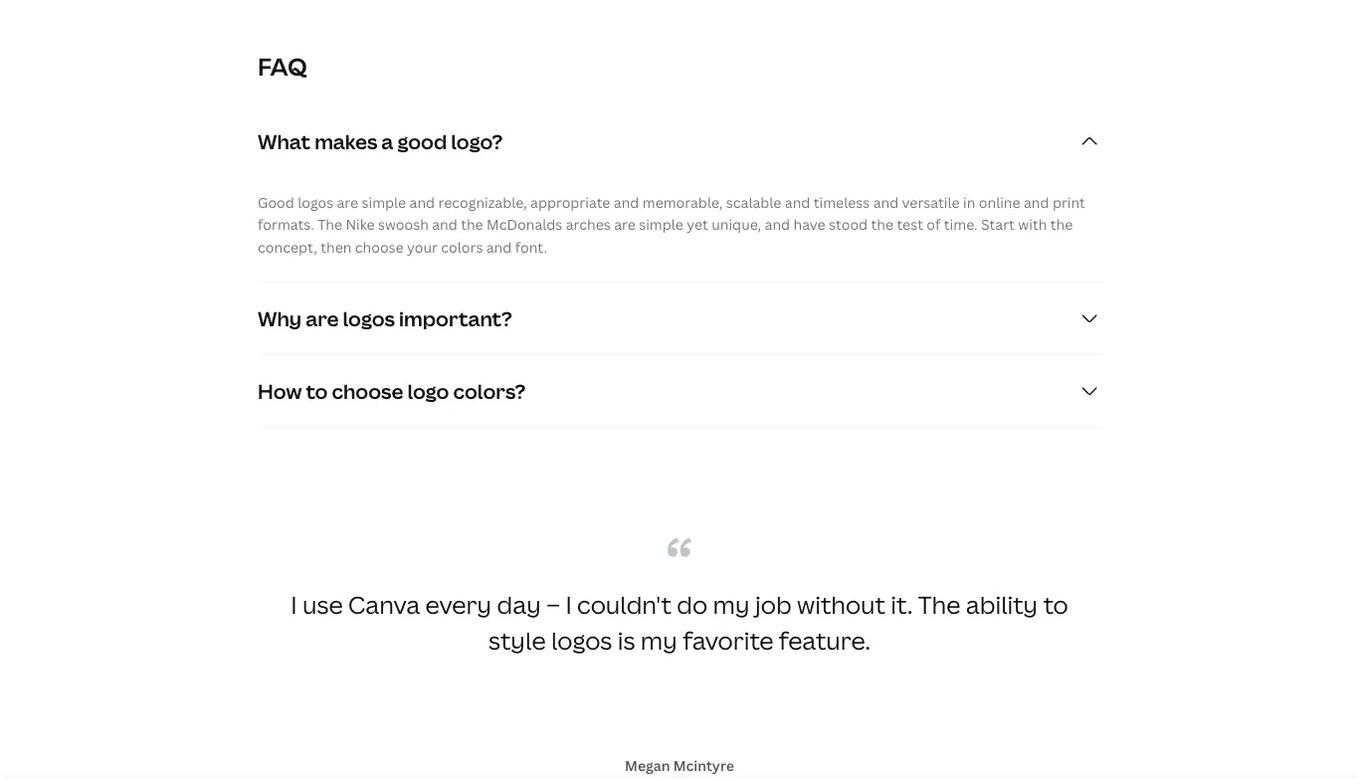 Task type: vqa. For each thing, say whether or not it's contained in the screenshot.
are inside dropdown button
yes



Task type: describe. For each thing, give the bounding box(es) containing it.
logo?
[[451, 127, 503, 155]]

0 horizontal spatial simple
[[362, 193, 406, 212]]

1 vertical spatial are
[[614, 215, 636, 234]]

every
[[426, 589, 492, 621]]

print
[[1053, 193, 1086, 212]]

choose inside how to choose logo colors? "dropdown button"
[[332, 377, 404, 405]]

of
[[927, 215, 941, 234]]

logos inside good logos are simple and recognizable, appropriate and memorable, scalable and timeless and versatile in online and print formats. the nike swoosh and the mcdonalds arches are simple yet unique, and have stood the test of time. start with the concept, then choose your colors and font.
[[298, 193, 334, 212]]

logo
[[408, 377, 449, 405]]

0 vertical spatial are
[[337, 193, 359, 212]]

yet
[[687, 215, 709, 234]]

time.
[[945, 215, 978, 234]]

what makes a good logo? button
[[258, 106, 1102, 177]]

megan
[[625, 756, 670, 775]]

job
[[756, 589, 792, 621]]

colors
[[441, 237, 483, 256]]

test
[[897, 215, 924, 234]]

favorite
[[683, 625, 774, 657]]

megan mcintyre
[[625, 756, 735, 775]]

and left font.
[[487, 237, 512, 256]]

feature.
[[779, 625, 871, 657]]

appropriate
[[531, 193, 611, 212]]

why
[[258, 305, 302, 332]]

why are logos important?
[[258, 305, 513, 332]]

online
[[979, 193, 1021, 212]]

your
[[407, 237, 438, 256]]

memorable,
[[643, 193, 723, 212]]

1 vertical spatial my
[[641, 625, 678, 657]]

why are logos important? button
[[258, 283, 1102, 355]]

how to choose logo colors?
[[258, 377, 526, 405]]

is
[[618, 625, 636, 657]]

and up swoosh
[[410, 193, 435, 212]]

start
[[982, 215, 1015, 234]]

what makes a good logo?
[[258, 127, 503, 155]]

quotation mark image
[[668, 538, 692, 558]]

font.
[[515, 237, 548, 256]]

formats.
[[258, 215, 314, 234]]

recognizable,
[[439, 193, 527, 212]]

good
[[398, 127, 447, 155]]

and up colors
[[432, 215, 458, 234]]

important?
[[399, 305, 513, 332]]

choose inside good logos are simple and recognizable, appropriate and memorable, scalable and timeless and versatile in online and print formats. the nike swoosh and the mcdonalds arches are simple yet unique, and have stood the test of time. start with the concept, then choose your colors and font.
[[355, 237, 404, 256]]

use
[[303, 589, 343, 621]]

in
[[964, 193, 976, 212]]

good
[[258, 193, 294, 212]]

–
[[547, 589, 561, 621]]

colors?
[[454, 377, 526, 405]]

have
[[794, 215, 826, 234]]

and right appropriate
[[614, 193, 639, 212]]

without
[[797, 589, 886, 621]]

mcdonalds
[[487, 215, 563, 234]]



Task type: locate. For each thing, give the bounding box(es) containing it.
do
[[677, 589, 708, 621]]

to inside "dropdown button"
[[306, 377, 328, 405]]

1 vertical spatial choose
[[332, 377, 404, 405]]

0 vertical spatial the
[[318, 215, 342, 234]]

the inside good logos are simple and recognizable, appropriate and memorable, scalable and timeless and versatile in online and print formats. the nike swoosh and the mcdonalds arches are simple yet unique, and have stood the test of time. start with the concept, then choose your colors and font.
[[318, 215, 342, 234]]

unique,
[[712, 215, 762, 234]]

good logos are simple and recognizable, appropriate and memorable, scalable and timeless and versatile in online and print formats. the nike swoosh and the mcdonalds arches are simple yet unique, and have stood the test of time. start with the concept, then choose your colors and font.
[[258, 193, 1086, 256]]

1 horizontal spatial to
[[1044, 589, 1069, 621]]

i use canva every day – i couldn't do my job without it. the ability to style logos is my favorite feature.
[[291, 589, 1069, 657]]

1 vertical spatial logos
[[343, 305, 395, 332]]

0 horizontal spatial the
[[318, 215, 342, 234]]

the up colors
[[461, 215, 483, 234]]

the inside i use canva every day – i couldn't do my job without it. the ability to style logos is my favorite feature.
[[919, 589, 961, 621]]

faq
[[258, 50, 307, 82]]

the right it.
[[919, 589, 961, 621]]

are right "arches"
[[614, 215, 636, 234]]

ability
[[966, 589, 1039, 621]]

makes
[[315, 127, 378, 155]]

scalable
[[727, 193, 782, 212]]

2 horizontal spatial the
[[1051, 215, 1073, 234]]

1 horizontal spatial the
[[872, 215, 894, 234]]

2 horizontal spatial logos
[[552, 625, 613, 657]]

my right is
[[641, 625, 678, 657]]

0 horizontal spatial i
[[291, 589, 297, 621]]

1 horizontal spatial the
[[919, 589, 961, 621]]

are
[[337, 193, 359, 212], [614, 215, 636, 234], [306, 305, 339, 332]]

a
[[382, 127, 394, 155]]

0 horizontal spatial logos
[[298, 193, 334, 212]]

0 vertical spatial simple
[[362, 193, 406, 212]]

choose left logo
[[332, 377, 404, 405]]

simple down memorable,
[[639, 215, 684, 234]]

0 horizontal spatial the
[[461, 215, 483, 234]]

3 the from the left
[[1051, 215, 1073, 234]]

what
[[258, 127, 311, 155]]

1 horizontal spatial simple
[[639, 215, 684, 234]]

versatile
[[903, 193, 960, 212]]

to right ability
[[1044, 589, 1069, 621]]

then
[[321, 237, 352, 256]]

1 horizontal spatial logos
[[343, 305, 395, 332]]

simple up swoosh
[[362, 193, 406, 212]]

how to choose logo colors? button
[[258, 356, 1102, 427]]

style
[[489, 625, 546, 657]]

simple
[[362, 193, 406, 212], [639, 215, 684, 234]]

2 the from the left
[[872, 215, 894, 234]]

my up favorite in the right of the page
[[713, 589, 750, 621]]

how
[[258, 377, 302, 405]]

the
[[461, 215, 483, 234], [872, 215, 894, 234], [1051, 215, 1073, 234]]

i right –
[[566, 589, 572, 621]]

i left use at the bottom left of page
[[291, 589, 297, 621]]

nike
[[346, 215, 375, 234]]

logos inside dropdown button
[[343, 305, 395, 332]]

timeless
[[814, 193, 870, 212]]

0 vertical spatial logos
[[298, 193, 334, 212]]

1 the from the left
[[461, 215, 483, 234]]

concept,
[[258, 237, 317, 256]]

choose down nike
[[355, 237, 404, 256]]

and
[[410, 193, 435, 212], [614, 193, 639, 212], [785, 193, 811, 212], [874, 193, 899, 212], [1024, 193, 1050, 212], [432, 215, 458, 234], [765, 215, 791, 234], [487, 237, 512, 256]]

choose
[[355, 237, 404, 256], [332, 377, 404, 405]]

logos up formats.
[[298, 193, 334, 212]]

and up with
[[1024, 193, 1050, 212]]

my
[[713, 589, 750, 621], [641, 625, 678, 657]]

and up "test"
[[874, 193, 899, 212]]

0 horizontal spatial to
[[306, 377, 328, 405]]

to right how
[[306, 377, 328, 405]]

with
[[1019, 215, 1048, 234]]

the left "test"
[[872, 215, 894, 234]]

2 i from the left
[[566, 589, 572, 621]]

0 vertical spatial to
[[306, 377, 328, 405]]

1 horizontal spatial my
[[713, 589, 750, 621]]

and left have
[[765, 215, 791, 234]]

canva
[[348, 589, 420, 621]]

1 vertical spatial the
[[919, 589, 961, 621]]

0 vertical spatial choose
[[355, 237, 404, 256]]

the up then
[[318, 215, 342, 234]]

logos
[[298, 193, 334, 212], [343, 305, 395, 332], [552, 625, 613, 657]]

1 i from the left
[[291, 589, 297, 621]]

logos left is
[[552, 625, 613, 657]]

0 vertical spatial my
[[713, 589, 750, 621]]

couldn't
[[578, 589, 672, 621]]

1 horizontal spatial i
[[566, 589, 572, 621]]

arches
[[566, 215, 611, 234]]

0 horizontal spatial my
[[641, 625, 678, 657]]

and up have
[[785, 193, 811, 212]]

the
[[318, 215, 342, 234], [919, 589, 961, 621]]

the down print
[[1051, 215, 1073, 234]]

to
[[306, 377, 328, 405], [1044, 589, 1069, 621]]

are inside dropdown button
[[306, 305, 339, 332]]

stood
[[829, 215, 868, 234]]

1 vertical spatial to
[[1044, 589, 1069, 621]]

logos inside i use canva every day – i couldn't do my job without it. the ability to style logos is my favorite feature.
[[552, 625, 613, 657]]

2 vertical spatial are
[[306, 305, 339, 332]]

i
[[291, 589, 297, 621], [566, 589, 572, 621]]

it.
[[891, 589, 913, 621]]

to inside i use canva every day – i couldn't do my job without it. the ability to style logos is my favorite feature.
[[1044, 589, 1069, 621]]

1 vertical spatial simple
[[639, 215, 684, 234]]

swoosh
[[378, 215, 429, 234]]

mcintyre
[[674, 756, 735, 775]]

are right the 'why' at left
[[306, 305, 339, 332]]

are up nike
[[337, 193, 359, 212]]

2 vertical spatial logos
[[552, 625, 613, 657]]

day
[[497, 589, 541, 621]]

logos up how to choose logo colors?
[[343, 305, 395, 332]]



